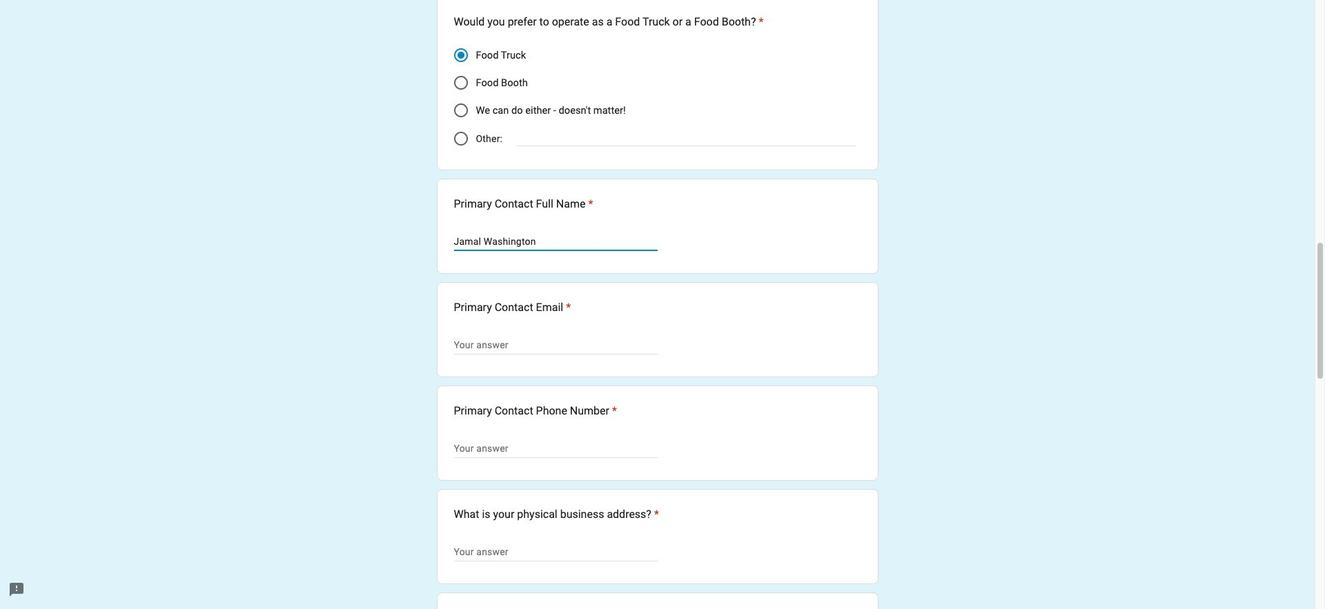 Task type: locate. For each thing, give the bounding box(es) containing it.
heading
[[454, 14, 764, 31], [454, 196, 593, 213], [454, 300, 571, 316], [454, 403, 617, 420], [454, 507, 659, 523]]

None text field
[[454, 233, 657, 250], [454, 441, 657, 457], [454, 233, 657, 250], [454, 441, 657, 457]]

we can do either - doesn't matter! image
[[454, 104, 468, 118]]

required question element for fifth heading from the bottom of the page
[[756, 14, 764, 31]]

food booth image
[[454, 76, 468, 90]]

required question element
[[756, 14, 764, 31], [586, 196, 593, 213], [563, 300, 571, 316], [609, 403, 617, 420], [651, 507, 659, 523]]

None text field
[[454, 337, 657, 354], [454, 544, 657, 561], [454, 337, 657, 354], [454, 544, 657, 561]]

required question element for first heading from the bottom of the page
[[651, 507, 659, 523]]

food truck image
[[457, 52, 464, 59]]

required question element for third heading from the bottom of the page
[[563, 300, 571, 316]]

report a problem to google image
[[8, 582, 25, 598]]

5 heading from the top
[[454, 507, 659, 523]]

2 heading from the top
[[454, 196, 593, 213]]

None radio
[[454, 132, 468, 146]]

required question element for fourth heading from the bottom of the page
[[586, 196, 593, 213]]



Task type: vqa. For each thing, say whether or not it's contained in the screenshot.
Other response text box
yes



Task type: describe. For each thing, give the bounding box(es) containing it.
We can do either - doesn't matter! radio
[[454, 104, 468, 118]]

4 heading from the top
[[454, 403, 617, 420]]

Other response text field
[[516, 130, 855, 146]]

Food Booth radio
[[454, 76, 468, 90]]

Food Truck radio
[[454, 49, 468, 62]]

3 heading from the top
[[454, 300, 571, 316]]

1 heading from the top
[[454, 14, 764, 31]]

required question element for fourth heading
[[609, 403, 617, 420]]



